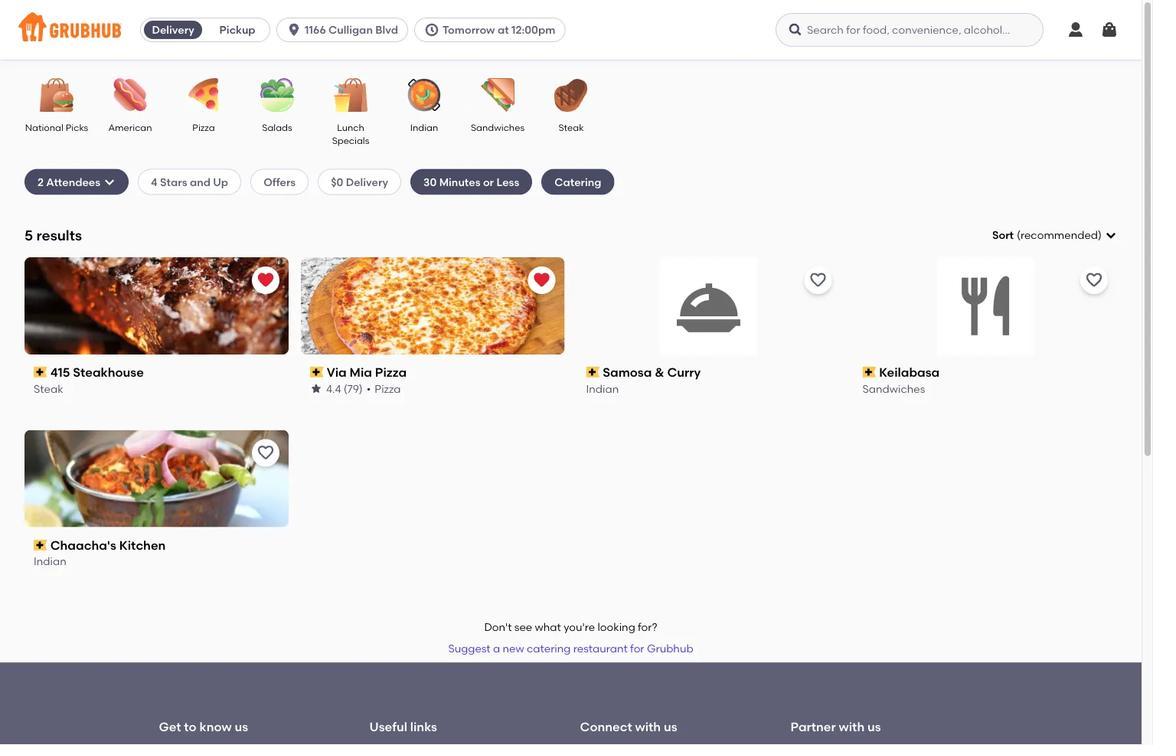 Task type: locate. For each thing, give the bounding box(es) containing it.
save this restaurant image
[[256, 444, 275, 463]]

indian
[[410, 122, 439, 133], [587, 382, 619, 395], [34, 555, 66, 568]]

minutes
[[440, 175, 481, 188]]

3 us from the left
[[868, 719, 882, 734]]

save this restaurant image for samosa & curry
[[809, 271, 828, 289]]

partner
[[791, 719, 837, 734]]

subscription pass image inside samosa & curry link
[[587, 367, 600, 378]]

1 vertical spatial delivery
[[346, 175, 389, 188]]

12:00pm
[[512, 23, 556, 36]]

Search for food, convenience, alcohol... search field
[[776, 13, 1044, 47]]

sort
[[993, 229, 1014, 242]]

1 horizontal spatial sandwiches
[[863, 382, 926, 395]]

1 horizontal spatial steak
[[559, 122, 584, 133]]

subscription pass image up the star icon
[[310, 367, 324, 378]]

saved restaurant button for 415 steakhouse
[[252, 266, 279, 294]]

1 horizontal spatial saved restaurant button
[[528, 266, 556, 294]]

1 horizontal spatial delivery
[[346, 175, 389, 188]]

pickup
[[220, 23, 256, 36]]

national picks
[[25, 122, 88, 133]]

subscription pass image left chaacha's
[[34, 540, 47, 551]]

0 horizontal spatial us
[[235, 719, 248, 734]]

1 vertical spatial indian
[[587, 382, 619, 395]]

with
[[636, 719, 661, 734], [839, 719, 865, 734]]

looking
[[598, 621, 636, 634]]

subscription pass image
[[310, 367, 324, 378], [863, 367, 877, 378]]

1 vertical spatial pizza
[[375, 365, 407, 380]]

30 minutes or less
[[424, 175, 520, 188]]

pizza
[[193, 122, 215, 133], [375, 365, 407, 380], [375, 382, 401, 395]]

delivery
[[152, 23, 194, 36], [346, 175, 389, 188]]

1 save this restaurant image from the left
[[809, 271, 828, 289]]

pizza right •
[[375, 382, 401, 395]]

us for partner with us
[[868, 719, 882, 734]]

us right connect
[[664, 719, 678, 734]]

0 vertical spatial indian
[[410, 122, 439, 133]]

indian down indian image
[[410, 122, 439, 133]]

indian down samosa
[[587, 382, 619, 395]]

0 horizontal spatial saved restaurant button
[[252, 266, 279, 294]]

delivery left pickup on the top left of page
[[152, 23, 194, 36]]

pizza down pizza image
[[193, 122, 215, 133]]

indian for samosa & curry
[[587, 382, 619, 395]]

415 steakhouse logo image
[[25, 257, 289, 355]]

links
[[410, 719, 437, 734]]

for
[[631, 643, 645, 656]]

subscription pass image inside chaacha's kitchen link
[[34, 540, 47, 551]]

)
[[1099, 229, 1103, 242]]

don't see what you're looking for?
[[485, 621, 658, 634]]

0 horizontal spatial subscription pass image
[[310, 367, 324, 378]]

2
[[38, 175, 44, 188]]

stars
[[160, 175, 187, 188]]

1 horizontal spatial save this restaurant image
[[1086, 271, 1104, 289]]

2 vertical spatial pizza
[[375, 382, 401, 395]]

us right know
[[235, 719, 248, 734]]

0 vertical spatial delivery
[[152, 23, 194, 36]]

1 vertical spatial steak
[[34, 382, 63, 395]]

save this restaurant image for keilabasa
[[1086, 271, 1104, 289]]

chaacha's kitchen logo image
[[25, 430, 289, 528]]

0 horizontal spatial with
[[636, 719, 661, 734]]

sandwiches down sandwiches "image"
[[471, 122, 525, 133]]

0 horizontal spatial delivery
[[152, 23, 194, 36]]

catering
[[527, 643, 571, 656]]

sandwiches down keilabasa
[[863, 382, 926, 395]]

delivery inside button
[[152, 23, 194, 36]]

1 vertical spatial sandwiches
[[863, 382, 926, 395]]

offers
[[264, 175, 296, 188]]

(79)
[[344, 382, 363, 395]]

subscription pass image inside 415 steakhouse "link"
[[34, 367, 47, 378]]

for?
[[638, 621, 658, 634]]

save this restaurant button
[[805, 266, 832, 294], [1081, 266, 1109, 294], [252, 440, 279, 467]]

subscription pass image inside via mia pizza link
[[310, 367, 324, 378]]

catering
[[555, 175, 602, 188]]

saved restaurant button for via mia pizza
[[528, 266, 556, 294]]

svg image
[[1067, 21, 1086, 39], [287, 22, 302, 38], [424, 22, 440, 38], [788, 22, 804, 38], [104, 176, 116, 188], [1106, 229, 1118, 242]]

1 subscription pass image from the left
[[310, 367, 324, 378]]

2 horizontal spatial save this restaurant button
[[1081, 266, 1109, 294]]

415 steakhouse
[[50, 365, 144, 380]]

sandwiches
[[471, 122, 525, 133], [863, 382, 926, 395]]

saved restaurant button
[[252, 266, 279, 294], [528, 266, 556, 294]]

get
[[159, 719, 181, 734]]

subscription pass image left keilabasa
[[863, 367, 877, 378]]

sandwiches image
[[471, 78, 525, 112]]

4.4 (79)
[[326, 382, 363, 395]]

us
[[235, 719, 248, 734], [664, 719, 678, 734], [868, 719, 882, 734]]

indian for chaacha's kitchen
[[34, 555, 66, 568]]

0 horizontal spatial save this restaurant image
[[809, 271, 828, 289]]

steak down the 415
[[34, 382, 63, 395]]

with for partner
[[839, 719, 865, 734]]

0 vertical spatial sandwiches
[[471, 122, 525, 133]]

2 vertical spatial indian
[[34, 555, 66, 568]]

2 horizontal spatial indian
[[587, 382, 619, 395]]

(
[[1018, 229, 1021, 242]]

specials
[[332, 135, 370, 146]]

with right connect
[[636, 719, 661, 734]]

subscription pass image left samosa
[[587, 367, 600, 378]]

steakhouse
[[73, 365, 144, 380]]

us right partner
[[868, 719, 882, 734]]

keilabasa
[[880, 365, 940, 380]]

useful links
[[370, 719, 437, 734]]

2 saved restaurant button from the left
[[528, 266, 556, 294]]

30
[[424, 175, 437, 188]]

2 attendees
[[38, 175, 100, 188]]

1 horizontal spatial with
[[839, 719, 865, 734]]

4 stars and up
[[151, 175, 228, 188]]

subscription pass image inside keilabasa link
[[863, 367, 877, 378]]

tomorrow at 12:00pm
[[443, 23, 556, 36]]

steak image
[[545, 78, 598, 112]]

1 saved restaurant button from the left
[[252, 266, 279, 294]]

2 horizontal spatial us
[[868, 719, 882, 734]]

1 horizontal spatial save this restaurant button
[[805, 266, 832, 294]]

saved restaurant image
[[256, 271, 275, 289]]

delivery inside 5 results main content
[[346, 175, 389, 188]]

0 horizontal spatial indian
[[34, 555, 66, 568]]

subscription pass image for via mia pizza
[[310, 367, 324, 378]]

salads
[[262, 122, 292, 133]]

none field containing sort
[[993, 228, 1118, 243]]

lunch specials
[[332, 122, 370, 146]]

mia
[[350, 365, 372, 380]]

subscription pass image for chaacha's kitchen
[[34, 540, 47, 551]]

415 steakhouse link
[[34, 364, 279, 381]]

subscription pass image
[[34, 367, 47, 378], [587, 367, 600, 378], [34, 540, 47, 551]]

2 save this restaurant image from the left
[[1086, 271, 1104, 289]]

1 horizontal spatial us
[[664, 719, 678, 734]]

recommended
[[1021, 229, 1099, 242]]

saved restaurant image
[[533, 271, 551, 289]]

1 horizontal spatial subscription pass image
[[863, 367, 877, 378]]

2 us from the left
[[664, 719, 678, 734]]

1 with from the left
[[636, 719, 661, 734]]

2 with from the left
[[839, 719, 865, 734]]

1166 culligan blvd button
[[277, 18, 415, 42]]

steak down steak image
[[559, 122, 584, 133]]

2 subscription pass image from the left
[[863, 367, 877, 378]]

• pizza
[[367, 382, 401, 395]]

pizza up • pizza
[[375, 365, 407, 380]]

suggest a new catering restaurant for grubhub
[[449, 643, 694, 656]]

with right partner
[[839, 719, 865, 734]]

with for connect
[[636, 719, 661, 734]]

0 horizontal spatial steak
[[34, 382, 63, 395]]

connect with us
[[580, 719, 678, 734]]

via mia pizza link
[[310, 364, 556, 381]]

samosa & curry link
[[587, 364, 832, 381]]

None field
[[993, 228, 1118, 243]]

save this restaurant button for keilabasa
[[1081, 266, 1109, 294]]

subscription pass image left the 415
[[34, 367, 47, 378]]

0 horizontal spatial save this restaurant button
[[252, 440, 279, 467]]

star icon image
[[310, 383, 322, 395]]

indian down chaacha's
[[34, 555, 66, 568]]

steak
[[559, 122, 584, 133], [34, 382, 63, 395]]

delivery right '$0'
[[346, 175, 389, 188]]

pickup button
[[205, 18, 270, 42]]

save this restaurant image
[[809, 271, 828, 289], [1086, 271, 1104, 289]]



Task type: vqa. For each thing, say whether or not it's contained in the screenshot.
About on the left
no



Task type: describe. For each thing, give the bounding box(es) containing it.
svg image
[[1101, 21, 1119, 39]]

samosa
[[603, 365, 652, 380]]

useful
[[370, 719, 408, 734]]

restaurant
[[574, 643, 628, 656]]

subscription pass image for keilabasa
[[863, 367, 877, 378]]

pizza image
[[177, 78, 231, 112]]

know
[[200, 719, 232, 734]]

delivery button
[[141, 18, 205, 42]]

a
[[493, 643, 500, 656]]

don't
[[485, 621, 512, 634]]

0 horizontal spatial sandwiches
[[471, 122, 525, 133]]

national picks image
[[30, 78, 84, 112]]

grubhub
[[647, 643, 694, 656]]

suggest
[[449, 643, 491, 656]]

5 results main content
[[0, 60, 1142, 746]]

at
[[498, 23, 509, 36]]

4.4
[[326, 382, 341, 395]]

up
[[213, 175, 228, 188]]

none field inside 5 results main content
[[993, 228, 1118, 243]]

samosa & curry logo image
[[661, 257, 758, 355]]

1 us from the left
[[235, 719, 248, 734]]

$0 delivery
[[331, 175, 389, 188]]

indian image
[[398, 78, 451, 112]]

american
[[108, 122, 152, 133]]

national
[[25, 122, 64, 133]]

1166 culligan blvd
[[305, 23, 398, 36]]

you're
[[564, 621, 595, 634]]

see
[[515, 621, 533, 634]]

•
[[367, 382, 371, 395]]

chaacha's kitchen
[[50, 538, 166, 553]]

5 results
[[25, 227, 82, 244]]

via mia pizza logo image
[[301, 257, 565, 355]]

svg image inside the tomorrow at 12:00pm button
[[424, 22, 440, 38]]

connect
[[580, 719, 633, 734]]

kitchen
[[119, 538, 166, 553]]

attendees
[[46, 175, 100, 188]]

&
[[655, 365, 665, 380]]

save this restaurant button for samosa & curry
[[805, 266, 832, 294]]

0 vertical spatial pizza
[[193, 122, 215, 133]]

$0
[[331, 175, 344, 188]]

keilabasa logo image
[[937, 257, 1034, 355]]

tomorrow at 12:00pm button
[[415, 18, 572, 42]]

save this restaurant button for chaacha's kitchen
[[252, 440, 279, 467]]

keilabasa link
[[863, 364, 1109, 381]]

sort ( recommended )
[[993, 229, 1103, 242]]

new
[[503, 643, 525, 656]]

salads image
[[251, 78, 304, 112]]

blvd
[[376, 23, 398, 36]]

via mia pizza
[[327, 365, 407, 380]]

4
[[151, 175, 158, 188]]

results
[[36, 227, 82, 244]]

chaacha's kitchen link
[[34, 537, 279, 554]]

american image
[[103, 78, 157, 112]]

to
[[184, 719, 197, 734]]

us for connect with us
[[664, 719, 678, 734]]

chaacha's
[[50, 538, 116, 553]]

lunch specials image
[[324, 78, 378, 112]]

5
[[25, 227, 33, 244]]

415
[[50, 365, 70, 380]]

culligan
[[329, 23, 373, 36]]

curry
[[668, 365, 701, 380]]

suggest a new catering restaurant for grubhub button
[[442, 635, 701, 663]]

main navigation navigation
[[0, 0, 1142, 60]]

tomorrow
[[443, 23, 495, 36]]

subscription pass image for samosa & curry
[[587, 367, 600, 378]]

subscription pass image for 415 steakhouse
[[34, 367, 47, 378]]

get to know us
[[159, 719, 248, 734]]

0 vertical spatial steak
[[559, 122, 584, 133]]

1 horizontal spatial indian
[[410, 122, 439, 133]]

partner with us
[[791, 719, 882, 734]]

and
[[190, 175, 211, 188]]

1166
[[305, 23, 326, 36]]

via
[[327, 365, 347, 380]]

less
[[497, 175, 520, 188]]

what
[[535, 621, 562, 634]]

svg image inside 1166 culligan blvd button
[[287, 22, 302, 38]]

or
[[483, 175, 494, 188]]

samosa & curry
[[603, 365, 701, 380]]

lunch
[[337, 122, 365, 133]]

picks
[[66, 122, 88, 133]]



